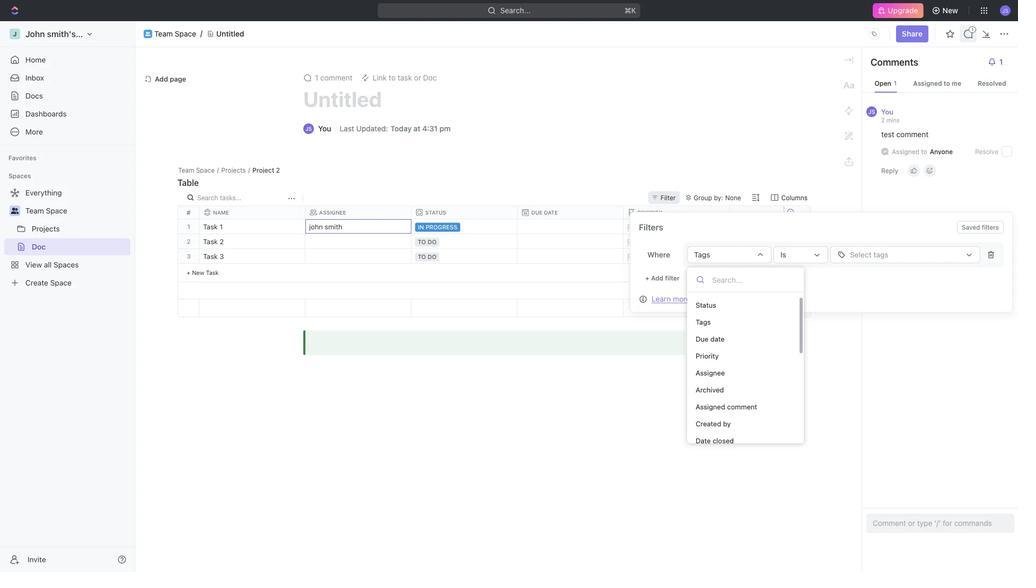 Task type: locate. For each thing, give the bounding box(es) containing it.
filters
[[982, 224, 999, 231], [714, 295, 733, 304]]

me
[[952, 80, 961, 87]]

projects
[[221, 167, 246, 174]]

page
[[170, 75, 186, 83]]

upgrade
[[888, 6, 918, 15]]

0 vertical spatial space
[[175, 29, 196, 38]]

1 vertical spatial team space
[[25, 207, 67, 215]]

to do cell
[[412, 234, 518, 249], [412, 249, 518, 264]]

cell
[[518, 220, 624, 234], [305, 234, 412, 249], [518, 234, 624, 249], [305, 249, 412, 264], [518, 249, 624, 264]]

to do
[[418, 239, 437, 246], [418, 254, 437, 261]]

john
[[309, 223, 323, 231]]

set priority image
[[622, 235, 638, 251], [622, 250, 638, 266]]

1 horizontal spatial filters
[[982, 224, 999, 231]]

1 vertical spatial assigned
[[892, 148, 919, 155]]

to do for task 2
[[418, 239, 437, 246]]

1 vertical spatial team space link
[[25, 203, 128, 220]]

row group containing task 1
[[199, 220, 730, 299]]

in
[[418, 224, 424, 231]]

saved filters
[[962, 224, 999, 231]]

team inside the 'sidebar' navigation
[[25, 207, 44, 215]]

comment up by
[[727, 403, 757, 411]]

comment for 1 comment
[[320, 73, 353, 82]]

do
[[428, 239, 437, 246], [428, 254, 437, 261]]

2 down 'you'
[[881, 117, 885, 124]]

progress
[[426, 224, 458, 231]]

comment for assigned comment
[[727, 403, 757, 411]]

tags
[[694, 251, 710, 259], [696, 318, 711, 326]]

task for task 1
[[203, 223, 218, 231]]

0 vertical spatial do
[[428, 239, 437, 246]]

comment up last
[[320, 73, 353, 82]]

last
[[340, 124, 354, 133]]

1
[[315, 73, 318, 82], [220, 223, 223, 231], [187, 223, 190, 230]]

1 do from the top
[[428, 239, 437, 246]]

filters right the about
[[714, 295, 733, 304]]

more
[[673, 295, 690, 304]]

2 vertical spatial assigned
[[696, 403, 725, 411]]

priority
[[696, 352, 719, 360]]

0 vertical spatial team
[[154, 29, 173, 38]]

comment up the assigned to
[[896, 130, 929, 139]]

assigned comment
[[696, 403, 757, 411]]

untitled
[[216, 29, 244, 38], [303, 87, 382, 112]]

0 horizontal spatial team space link
[[25, 203, 128, 220]]

1 vertical spatial to do cell
[[412, 249, 518, 264]]

grid
[[178, 206, 812, 318]]

space for the team space link related to user group image
[[46, 207, 67, 215]]

2 vertical spatial comment
[[727, 403, 757, 411]]

pm
[[440, 124, 451, 133]]

task down task 2
[[203, 253, 218, 261]]

2 horizontal spatial comment
[[896, 130, 929, 139]]

0 vertical spatial new
[[943, 6, 958, 15]]

due
[[696, 335, 709, 343]]

test
[[881, 130, 894, 139]]

assigned down test comment
[[892, 148, 919, 155]]

1 horizontal spatial team space
[[154, 29, 196, 38]]

1 horizontal spatial /
[[248, 167, 250, 174]]

task for task 3
[[203, 253, 218, 261]]

1 to do from the top
[[418, 239, 437, 246]]

cell for 2
[[518, 234, 624, 249]]

set priority image
[[622, 220, 638, 236]]

0 vertical spatial team space link
[[154, 29, 196, 38]]

0 horizontal spatial 1
[[187, 223, 190, 230]]

0 vertical spatial to do
[[418, 239, 437, 246]]

2 inside 1 2 3
[[187, 238, 191, 245]]

open
[[875, 80, 891, 87]]

task up task 2
[[203, 223, 218, 231]]

assigned for assigned comment
[[696, 403, 725, 411]]

filter button
[[648, 191, 680, 204]]

share
[[902, 29, 923, 38]]

search
[[197, 194, 218, 202]]

team space
[[154, 29, 196, 38], [25, 207, 67, 215]]

2 vertical spatial space
[[46, 207, 67, 215]]

add left page
[[155, 75, 168, 83]]

js
[[868, 108, 875, 115]]

+
[[645, 275, 649, 282]]

0 vertical spatial comment
[[320, 73, 353, 82]]

add right "+"
[[651, 275, 663, 282]]

set priority element for task 2
[[622, 235, 638, 251]]

3
[[220, 253, 224, 261], [187, 253, 191, 260]]

team space right user group image
[[25, 207, 67, 215]]

reply
[[881, 167, 898, 174]]

team space right user group icon
[[154, 29, 196, 38]]

0 vertical spatial tags
[[694, 251, 710, 259]]

1 vertical spatial add
[[651, 275, 663, 282]]

task 3
[[203, 253, 224, 261]]

status
[[696, 301, 716, 309]]

/
[[217, 167, 219, 174], [248, 167, 250, 174]]

tags inside dropdown button
[[694, 251, 710, 259]]

assigned to
[[892, 148, 927, 155]]

new
[[943, 6, 958, 15], [192, 269, 204, 276]]

sidebar navigation
[[0, 21, 135, 573]]

space right user group image
[[46, 207, 67, 215]]

new task
[[192, 269, 219, 276]]

0 horizontal spatial 3
[[187, 253, 191, 260]]

docs link
[[4, 87, 130, 104]]

3 left task 3
[[187, 253, 191, 260]]

about
[[692, 295, 712, 304]]

2 vertical spatial team
[[25, 207, 44, 215]]

1 vertical spatial to do
[[418, 254, 437, 261]]

filters right saved
[[982, 224, 999, 231]]

0 vertical spatial team space
[[154, 29, 196, 38]]

tags up due
[[696, 318, 711, 326]]

press space to select this row. row containing 1
[[178, 220, 199, 234]]

1 vertical spatial comment
[[896, 130, 929, 139]]

2 to do cell from the top
[[412, 249, 518, 264]]

0 horizontal spatial comment
[[320, 73, 353, 82]]

set priority image for 2
[[622, 235, 638, 251]]

1 set priority image from the top
[[622, 235, 638, 251]]

1 horizontal spatial team space link
[[154, 29, 196, 38]]

task down task 1
[[203, 238, 218, 246]]

row
[[199, 206, 730, 219]]

space right user group icon
[[175, 29, 196, 38]]

assigned left me
[[913, 80, 942, 87]]

comments
[[871, 56, 918, 68]]

2 horizontal spatial 1
[[315, 73, 318, 82]]

1 vertical spatial do
[[428, 254, 437, 261]]

1 set priority element from the top
[[622, 220, 638, 236]]

press space to select this row. row containing 2
[[178, 234, 199, 249]]

resolve
[[975, 148, 999, 155]]

space
[[175, 29, 196, 38], [196, 167, 215, 174], [46, 207, 67, 215]]

1 vertical spatial untitled
[[303, 87, 382, 112]]

0 horizontal spatial new
[[192, 269, 204, 276]]

2 set priority image from the top
[[622, 250, 638, 266]]

2 up task 3
[[220, 238, 224, 246]]

1 vertical spatial space
[[196, 167, 215, 174]]

mins
[[887, 117, 900, 124]]

2 do from the top
[[428, 254, 437, 261]]

space inside the 'sidebar' navigation
[[46, 207, 67, 215]]

2 inside you 2 mins
[[881, 117, 885, 124]]

set priority image for 3
[[622, 250, 638, 266]]

test comment
[[881, 130, 929, 139]]

team space inside the 'sidebar' navigation
[[25, 207, 67, 215]]

+ add filter
[[645, 275, 680, 282]]

assigned
[[913, 80, 942, 87], [892, 148, 919, 155], [696, 403, 725, 411]]

0 horizontal spatial untitled
[[216, 29, 244, 38]]

Search tasks... text field
[[197, 190, 285, 205]]

task
[[203, 223, 218, 231], [203, 238, 218, 246], [203, 253, 218, 261], [206, 269, 219, 276]]

1 comment
[[315, 73, 353, 82]]

1 inside 1 2 3
[[187, 223, 190, 230]]

press space to select this row. row
[[178, 220, 199, 234], [199, 220, 730, 236], [178, 234, 199, 249], [199, 234, 730, 251], [178, 249, 199, 264], [199, 249, 730, 266], [199, 300, 730, 318]]

row group
[[178, 220, 199, 283], [199, 220, 730, 299], [784, 220, 810, 283], [784, 300, 810, 317]]

team right user group icon
[[154, 29, 173, 38]]

to
[[944, 80, 950, 87], [921, 148, 927, 155], [418, 239, 426, 246], [418, 254, 426, 261]]

0 horizontal spatial /
[[217, 167, 219, 174]]

set priority element for task 3
[[622, 250, 638, 266]]

1 horizontal spatial comment
[[727, 403, 757, 411]]

where
[[647, 251, 670, 259]]

new for new task
[[192, 269, 204, 276]]

1 for 1 2 3
[[187, 223, 190, 230]]

tags right where on the top
[[694, 251, 710, 259]]

project
[[252, 167, 274, 174]]

Search... text field
[[712, 272, 795, 288]]

space up table
[[196, 167, 215, 174]]

0 horizontal spatial team space
[[25, 207, 67, 215]]

to do cell for task 3
[[412, 249, 518, 264]]

2 horizontal spatial team
[[178, 167, 194, 174]]

2 set priority element from the top
[[622, 235, 638, 251]]

1 horizontal spatial team
[[154, 29, 173, 38]]

1 vertical spatial new
[[192, 269, 204, 276]]

3 set priority element from the top
[[622, 250, 638, 266]]

set priority element
[[622, 220, 638, 236], [622, 235, 638, 251], [622, 250, 638, 266]]

0 horizontal spatial team
[[25, 207, 44, 215]]

0 vertical spatial to do cell
[[412, 234, 518, 249]]

0 horizontal spatial add
[[155, 75, 168, 83]]

2 inside team space / projects / project 2 table
[[276, 167, 280, 174]]

assigned down archived
[[696, 403, 725, 411]]

1 vertical spatial filters
[[714, 295, 733, 304]]

1 horizontal spatial new
[[943, 6, 958, 15]]

2 right project
[[276, 167, 280, 174]]

do for task 2
[[428, 239, 437, 246]]

team space link for user group image
[[25, 203, 128, 220]]

team up table
[[178, 167, 194, 174]]

1 vertical spatial team
[[178, 167, 194, 174]]

1 2 3
[[187, 223, 191, 260]]

comment
[[320, 73, 353, 82], [896, 130, 929, 139], [727, 403, 757, 411]]

0 vertical spatial add
[[155, 75, 168, 83]]

team space for the team space link related to user group image
[[25, 207, 67, 215]]

new down task 3
[[192, 269, 204, 276]]

2 left task 2
[[187, 238, 191, 245]]

to do for task 3
[[418, 254, 437, 261]]

by
[[723, 420, 731, 428]]

dashboards
[[25, 110, 67, 118]]

1 horizontal spatial add
[[651, 275, 663, 282]]

add
[[155, 75, 168, 83], [651, 275, 663, 282]]

space inside team space / projects / project 2 table
[[196, 167, 215, 174]]

1 to do cell from the top
[[412, 234, 518, 249]]

team right user group image
[[25, 207, 44, 215]]

to do cell for task 2
[[412, 234, 518, 249]]

/ left project
[[248, 167, 250, 174]]

2
[[881, 117, 885, 124], [276, 167, 280, 174], [220, 238, 224, 246], [187, 238, 191, 245]]

smith
[[325, 223, 342, 231]]

comment for test comment
[[896, 130, 929, 139]]

2 to do from the top
[[418, 254, 437, 261]]

you
[[881, 108, 894, 116]]

/ left the projects
[[217, 167, 219, 174]]

new inside grid
[[192, 269, 204, 276]]

add page
[[155, 75, 186, 83]]

0 vertical spatial assigned
[[913, 80, 942, 87]]

task for task 2
[[203, 238, 218, 246]]

new right the upgrade
[[943, 6, 958, 15]]

set priority element for task 1
[[622, 220, 638, 236]]

new inside 'button'
[[943, 6, 958, 15]]

1 horizontal spatial 1
[[220, 223, 223, 231]]

last updated: today at 4:31 pm
[[340, 124, 451, 133]]

you 2 mins
[[881, 108, 900, 124]]

resolved
[[978, 80, 1006, 87]]

team
[[154, 29, 173, 38], [178, 167, 194, 174], [25, 207, 44, 215]]

2 for you 2 mins
[[881, 117, 885, 124]]

3 down task 2
[[220, 253, 224, 261]]

spaces
[[8, 172, 31, 180]]



Task type: vqa. For each thing, say whether or not it's contained in the screenshot.
row group containing Task 1
yes



Task type: describe. For each thing, give the bounding box(es) containing it.
1 for 1 comment
[[315, 73, 318, 82]]

0 vertical spatial filters
[[982, 224, 999, 231]]

0 vertical spatial untitled
[[216, 29, 244, 38]]

1 vertical spatial tags
[[696, 318, 711, 326]]

task 1
[[203, 223, 223, 231]]

john smith cell
[[305, 220, 412, 234]]

home
[[25, 55, 46, 64]]

team for user group icon's the team space link
[[154, 29, 173, 38]]

0 horizontal spatial filters
[[714, 295, 733, 304]]

inbox
[[25, 73, 44, 82]]

date closed
[[696, 437, 734, 445]]

⌘k
[[625, 6, 636, 15]]

search tasks...
[[197, 194, 241, 202]]

1 horizontal spatial untitled
[[303, 87, 382, 112]]

created by
[[696, 420, 731, 428]]

updated:
[[356, 124, 388, 133]]

press space to select this row. row containing 3
[[178, 249, 199, 264]]

assignee
[[696, 369, 725, 377]]

press space to select this row. row containing task 3
[[199, 249, 730, 266]]

inbox link
[[4, 69, 130, 86]]

date
[[696, 437, 711, 445]]

cell for 1
[[518, 220, 624, 234]]

due date
[[696, 335, 725, 343]]

user group image
[[11, 208, 19, 214]]

do for task 3
[[428, 254, 437, 261]]

space for user group icon's the team space link
[[175, 29, 196, 38]]

2 for task 2
[[220, 238, 224, 246]]

in progress cell
[[412, 220, 518, 234]]

learn
[[652, 295, 671, 304]]

upgrade link
[[873, 3, 924, 18]]

team space / projects / project 2 table
[[178, 167, 280, 188]]

assigned to me
[[913, 80, 961, 87]]

table
[[178, 178, 199, 188]]

archived
[[696, 386, 724, 394]]

user group image
[[145, 32, 151, 36]]

tags button
[[687, 247, 772, 264]]

dashboards link
[[4, 106, 130, 122]]

date
[[710, 335, 725, 343]]

learn more about filters
[[652, 295, 733, 304]]

press space to select this row. row containing task 2
[[199, 234, 730, 251]]

created
[[696, 420, 721, 428]]

team for the team space link related to user group image
[[25, 207, 44, 215]]

search...
[[500, 6, 531, 15]]

1 horizontal spatial 3
[[220, 253, 224, 261]]

team inside team space / projects / project 2 table
[[178, 167, 194, 174]]

today
[[391, 124, 412, 133]]

learn more about filters link
[[652, 295, 733, 304]]

task down task 3
[[206, 269, 219, 276]]

john smith
[[309, 223, 342, 231]]

assigned for assigned to
[[892, 148, 919, 155]]

filter
[[661, 194, 676, 202]]

task 2
[[203, 238, 224, 246]]

favorites
[[8, 154, 36, 162]]

2 / from the left
[[248, 167, 250, 174]]

in progress
[[418, 224, 458, 231]]

row inside grid
[[199, 206, 730, 219]]

2 for 1 2 3
[[187, 238, 191, 245]]

assigned for assigned to me
[[913, 80, 942, 87]]

team space for user group icon's the team space link
[[154, 29, 196, 38]]

invite
[[28, 556, 46, 564]]

1 / from the left
[[217, 167, 219, 174]]

#
[[186, 209, 191, 216]]

cell for 3
[[518, 249, 624, 264]]

home link
[[4, 51, 130, 68]]

at
[[414, 124, 420, 133]]

closed
[[713, 437, 734, 445]]

saved
[[962, 224, 980, 231]]

docs
[[25, 91, 43, 100]]

press space to select this row. row containing task 1
[[199, 220, 730, 236]]

row group containing 1 2 3
[[178, 220, 199, 283]]

filter
[[665, 275, 680, 282]]

grid containing task 1
[[178, 206, 812, 318]]

new for new
[[943, 6, 958, 15]]

4:31
[[422, 124, 438, 133]]

tasks...
[[220, 194, 241, 202]]

team space link for user group icon
[[154, 29, 196, 38]]

new button
[[928, 2, 965, 19]]

favorites button
[[4, 152, 41, 164]]



